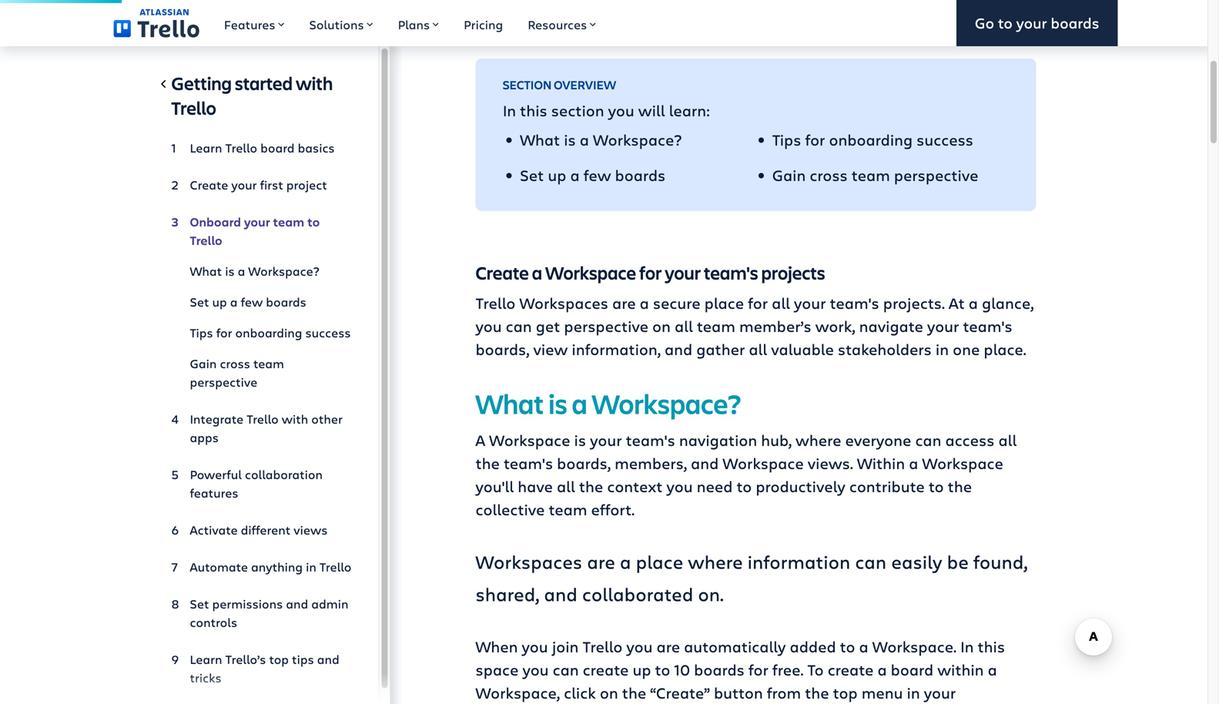 Task type: locate. For each thing, give the bounding box(es) containing it.
and inside the set permissions and admin controls
[[286, 596, 308, 612]]

1 vertical spatial in
[[961, 636, 974, 657]]

few down section
[[584, 165, 611, 185]]

different
[[241, 522, 291, 538]]

views.
[[808, 453, 854, 474]]

place up collaborated
[[636, 549, 684, 574]]

workspace?
[[593, 129, 682, 150], [248, 263, 320, 279], [592, 385, 742, 422]]

workspace? down will
[[593, 129, 682, 150]]

1 vertical spatial on
[[600, 682, 619, 703]]

top left "tips"
[[269, 651, 289, 668]]

create
[[583, 659, 629, 680], [828, 659, 874, 680]]

set up a few boards down what is a workspace? link
[[190, 294, 307, 310]]

boards, up effort.
[[557, 453, 611, 474]]

in right menu
[[907, 682, 921, 703]]

and up need
[[691, 453, 719, 474]]

workspace? inside what is a workspace? a workspace is your team's navigation hub, where everyone can access all the team's boards, members, and workspace views. within a workspace you'll have all the context you need to productively contribute to the collective team effort.
[[592, 385, 742, 422]]

1 vertical spatial board
[[891, 659, 934, 680]]

create for your
[[190, 176, 228, 193]]

place up gather
[[705, 292, 744, 313]]

learn:
[[669, 100, 710, 121]]

in down 'section'
[[503, 100, 516, 121]]

0 vertical spatial tips for onboarding success
[[773, 129, 974, 150]]

with for started
[[296, 71, 333, 95]]

place
[[705, 292, 744, 313], [636, 549, 684, 574]]

this up within at the right
[[978, 636, 1006, 657]]

getting started with trello
[[171, 71, 333, 120]]

1 horizontal spatial set up a few boards
[[520, 165, 666, 185]]

on
[[653, 316, 671, 336], [600, 682, 619, 703]]

0 vertical spatial board
[[261, 139, 295, 156]]

perspective inside gain cross team perspective
[[190, 374, 258, 390]]

menu
[[862, 682, 903, 703]]

place inside create a workspace for your team's projects trello workspaces are a secure place for all your team's projects. at a glance, you can get perspective on all team member's work, navigate your team's boards, view information, and gather all valuable stakeholders in one place.
[[705, 292, 744, 313]]

1 vertical spatial place
[[636, 549, 684, 574]]

boards,
[[476, 339, 530, 359], [557, 453, 611, 474]]

your inside what is a workspace? a workspace is your team's navigation hub, where everyone can access all the team's boards, members, and workspace views. within a workspace you'll have all the context you need to productively contribute to the collective team effort.
[[590, 430, 622, 450]]

tips
[[773, 129, 802, 150], [190, 324, 213, 341]]

you left will
[[608, 100, 635, 121]]

1 vertical spatial boards,
[[557, 453, 611, 474]]

have
[[518, 476, 553, 497]]

0 vertical spatial gain
[[773, 165, 806, 185]]

for
[[806, 129, 826, 150], [640, 260, 662, 285], [748, 292, 768, 313], [216, 324, 232, 341], [749, 659, 769, 680]]

workspace? up set up a few boards link
[[248, 263, 320, 279]]

1 horizontal spatial place
[[705, 292, 744, 313]]

up down what is a workspace? link
[[212, 294, 227, 310]]

top inside learn trello's top tips and tricks
[[269, 651, 289, 668]]

board up first
[[261, 139, 295, 156]]

1 horizontal spatial in
[[961, 636, 974, 657]]

1 horizontal spatial onboarding
[[829, 129, 913, 150]]

when
[[476, 636, 518, 657]]

you left join
[[522, 636, 548, 657]]

0 horizontal spatial success
[[306, 324, 351, 341]]

1 vertical spatial tips for onboarding success
[[190, 324, 351, 341]]

all down member's
[[749, 339, 768, 359]]

with for trello
[[282, 411, 308, 427]]

you
[[608, 100, 635, 121], [476, 316, 502, 336], [667, 476, 693, 497], [522, 636, 548, 657], [627, 636, 653, 657], [523, 659, 549, 680]]

work,
[[816, 316, 856, 336]]

all
[[772, 292, 791, 313], [675, 316, 693, 336], [749, 339, 768, 359], [999, 430, 1017, 450], [557, 476, 575, 497]]

boards inside when you join trello you are automatically added to a workspace. in this space you can create up to 10 boards for free. to create a board within a workspace, click on the "create" button from the top menu in yo
[[694, 659, 745, 680]]

controls
[[190, 614, 237, 631]]

trello
[[171, 96, 216, 120], [225, 139, 257, 156], [190, 232, 222, 249], [476, 292, 516, 313], [247, 411, 279, 427], [320, 559, 352, 575], [583, 636, 623, 657]]

set permissions and admin controls link
[[171, 589, 354, 638]]

trello inside when you join trello you are automatically added to a workspace. in this space you can create up to 10 boards for free. to create a board within a workspace, click on the "create" button from the top menu in yo
[[583, 636, 623, 657]]

2 vertical spatial are
[[657, 636, 680, 657]]

onboard your team to trello link
[[171, 207, 354, 256]]

what is a workspace? up set up a few boards link
[[190, 263, 320, 279]]

this inside when you join trello you are automatically added to a workspace. in this space you can create up to 10 boards for free. to create a board within a workspace, click on the "create" button from the top menu in yo
[[978, 636, 1006, 657]]

are up 10
[[657, 636, 680, 657]]

secure
[[653, 292, 701, 313]]

are up information,
[[613, 292, 636, 313]]

in left one
[[936, 339, 949, 359]]

page progress progress bar
[[0, 0, 122, 3]]

perspective inside create a workspace for your team's projects trello workspaces are a secure place for all your team's projects. at a glance, you can get perspective on all team member's work, navigate your team's boards, view information, and gather all valuable stakeholders in one place.
[[564, 316, 649, 336]]

0 horizontal spatial gain
[[190, 355, 217, 372]]

can down join
[[553, 659, 579, 680]]

what is a workspace? down section
[[520, 129, 682, 150]]

boards, inside what is a workspace? a workspace is your team's navigation hub, where everyone can access all the team's boards, members, and workspace views. within a workspace you'll have all the context you need to productively contribute to the collective team effort.
[[557, 453, 611, 474]]

set inside the set permissions and admin controls
[[190, 596, 209, 612]]

"create"
[[651, 682, 710, 703]]

1 vertical spatial tips
[[190, 324, 213, 341]]

and inside learn trello's top tips and tricks
[[317, 651, 340, 668]]

team's up place.
[[964, 316, 1013, 336]]

gain
[[773, 165, 806, 185], [190, 355, 217, 372]]

the down to
[[805, 682, 830, 703]]

the
[[476, 453, 500, 474], [579, 476, 604, 497], [948, 476, 973, 497], [622, 682, 647, 703], [805, 682, 830, 703]]

this down 'section'
[[520, 100, 548, 121]]

board down workspace.
[[891, 659, 934, 680]]

with inside integrate trello with other apps
[[282, 411, 308, 427]]

on down secure
[[653, 316, 671, 336]]

what
[[520, 129, 560, 150], [190, 263, 222, 279], [476, 385, 544, 422]]

0 vertical spatial in
[[936, 339, 949, 359]]

and inside what is a workspace? a workspace is your team's navigation hub, where everyone can access all the team's boards, members, and workspace views. within a workspace you'll have all the context you need to productively contribute to the collective team effort.
[[691, 453, 719, 474]]

to left 10
[[655, 659, 671, 680]]

activate different views link
[[171, 515, 354, 546]]

0 horizontal spatial up
[[212, 294, 227, 310]]

1 vertical spatial what
[[190, 263, 222, 279]]

boards, inside create a workspace for your team's projects trello workspaces are a secure place for all your team's projects. at a glance, you can get perspective on all team member's work, navigate your team's boards, view information, and gather all valuable stakeholders in one place.
[[476, 339, 530, 359]]

team's up work, in the top of the page
[[830, 292, 880, 313]]

your down create your first project
[[244, 213, 270, 230]]

in
[[936, 339, 949, 359], [306, 559, 317, 575], [907, 682, 921, 703]]

pricing
[[464, 16, 503, 33]]

with inside getting started with trello
[[296, 71, 333, 95]]

automate anything in trello link
[[171, 552, 354, 583]]

0 vertical spatial learn
[[190, 139, 222, 156]]

2 vertical spatial workspace?
[[592, 385, 742, 422]]

0 horizontal spatial create
[[190, 176, 228, 193]]

2 vertical spatial perspective
[[190, 374, 258, 390]]

navigate
[[860, 316, 924, 336]]

create inside create a workspace for your team's projects trello workspaces are a secure place for all your team's projects. at a glance, you can get perspective on all team member's work, navigate your team's boards, view information, and gather all valuable stakeholders in one place.
[[476, 260, 529, 285]]

top
[[269, 651, 289, 668], [834, 682, 858, 703]]

are up collaborated
[[587, 549, 616, 574]]

0 horizontal spatial top
[[269, 651, 289, 668]]

learn
[[190, 139, 222, 156], [190, 651, 222, 668]]

learn inside learn trello's top tips and tricks
[[190, 651, 222, 668]]

can left access
[[916, 430, 942, 450]]

set up a few boards
[[520, 165, 666, 185], [190, 294, 307, 310]]

1 horizontal spatial board
[[891, 659, 934, 680]]

you left get
[[476, 316, 502, 336]]

1 horizontal spatial create
[[476, 260, 529, 285]]

1 horizontal spatial where
[[796, 430, 842, 450]]

what down onboard
[[190, 263, 222, 279]]

and right "tips"
[[317, 651, 340, 668]]

to
[[808, 659, 824, 680]]

set for set permissions and admin controls 'link'
[[190, 596, 209, 612]]

0 vertical spatial in
[[503, 100, 516, 121]]

workspaces inside create a workspace for your team's projects trello workspaces are a secure place for all your team's projects. at a glance, you can get perspective on all team member's work, navigate your team's boards, view information, and gather all valuable stakeholders in one place.
[[520, 292, 609, 313]]

top inside when you join trello you are automatically added to a workspace. in this space you can create up to 10 boards for free. to create a board within a workspace, click on the "create" button from the top menu in yo
[[834, 682, 858, 703]]

powerful collaboration features
[[190, 466, 323, 501]]

0 horizontal spatial place
[[636, 549, 684, 574]]

collaboration
[[245, 466, 323, 483]]

set
[[520, 165, 544, 185], [190, 294, 209, 310], [190, 596, 209, 612]]

be
[[947, 549, 969, 574]]

can
[[506, 316, 532, 336], [916, 430, 942, 450], [856, 549, 887, 574], [553, 659, 579, 680]]

workspaces up get
[[520, 292, 609, 313]]

where up views.
[[796, 430, 842, 450]]

to right go
[[999, 13, 1013, 33]]

onboard
[[190, 213, 241, 230]]

0 horizontal spatial perspective
[[190, 374, 258, 390]]

where up on.
[[688, 549, 743, 574]]

0 horizontal spatial what is a workspace?
[[190, 263, 320, 279]]

0 vertical spatial workspaces
[[520, 292, 609, 313]]

1 vertical spatial cross
[[220, 355, 250, 372]]

first
[[260, 176, 283, 193]]

0 horizontal spatial in
[[503, 100, 516, 121]]

create up the click
[[583, 659, 629, 680]]

1 vertical spatial are
[[587, 549, 616, 574]]

your up secure
[[665, 260, 701, 285]]

success
[[917, 129, 974, 150], [306, 324, 351, 341]]

you left need
[[667, 476, 693, 497]]

go to your boards
[[975, 13, 1100, 33]]

a
[[476, 430, 486, 450]]

1 vertical spatial gain
[[190, 355, 217, 372]]

in up within at the right
[[961, 636, 974, 657]]

apps
[[190, 429, 219, 446]]

1 vertical spatial workspaces
[[476, 549, 583, 574]]

your right go
[[1017, 13, 1048, 33]]

create for a
[[476, 260, 529, 285]]

what down section
[[520, 129, 560, 150]]

context
[[607, 476, 663, 497]]

boards, left view
[[476, 339, 530, 359]]

can inside what is a workspace? a workspace is your team's navigation hub, where everyone can access all the team's boards, members, and workspace views. within a workspace you'll have all the context you need to productively contribute to the collective team effort.
[[916, 430, 942, 450]]

and left admin
[[286, 596, 308, 612]]

2 horizontal spatial up
[[633, 659, 652, 680]]

you inside section overview in this section you will learn:
[[608, 100, 635, 121]]

workspace up get
[[546, 260, 637, 285]]

set for set up a few boards link
[[190, 294, 209, 310]]

and left gather
[[665, 339, 693, 359]]

in right anything
[[306, 559, 317, 575]]

1 horizontal spatial success
[[917, 129, 974, 150]]

0 horizontal spatial tips
[[190, 324, 213, 341]]

0 vertical spatial tips
[[773, 129, 802, 150]]

0 vertical spatial cross
[[810, 165, 848, 185]]

can left easily
[[856, 549, 887, 574]]

workspaces inside workspaces are a place where information can easily be found, shared, and collaborated on.
[[476, 549, 583, 574]]

where inside what is a workspace? a workspace is your team's navigation hub, where everyone can access all the team's boards, members, and workspace views. within a workspace you'll have all the context you need to productively contribute to the collective team effort.
[[796, 430, 842, 450]]

2 horizontal spatial in
[[936, 339, 949, 359]]

and inside workspaces are a place where information can easily be found, shared, and collaborated on.
[[544, 582, 578, 606]]

2 vertical spatial up
[[633, 659, 652, 680]]

your left first
[[231, 176, 257, 193]]

0 vertical spatial on
[[653, 316, 671, 336]]

your inside "link"
[[1017, 13, 1048, 33]]

1 vertical spatial few
[[241, 294, 263, 310]]

can left get
[[506, 316, 532, 336]]

few
[[584, 165, 611, 185], [241, 294, 263, 310]]

all right access
[[999, 430, 1017, 450]]

gain cross team perspective link
[[171, 348, 354, 398]]

to right contribute
[[929, 476, 944, 497]]

0 horizontal spatial where
[[688, 549, 743, 574]]

2 learn from the top
[[190, 651, 222, 668]]

2 create from the left
[[828, 659, 874, 680]]

learn up tricks
[[190, 651, 222, 668]]

1 vertical spatial set
[[190, 294, 209, 310]]

0 horizontal spatial board
[[261, 139, 295, 156]]

2 vertical spatial in
[[907, 682, 921, 703]]

getting
[[171, 71, 232, 95]]

activate
[[190, 522, 238, 538]]

overview
[[554, 77, 616, 93]]

what up a on the left bottom of the page
[[476, 385, 544, 422]]

trello's
[[225, 651, 266, 668]]

1 vertical spatial perspective
[[564, 316, 649, 336]]

0 horizontal spatial in
[[306, 559, 317, 575]]

0 vertical spatial are
[[613, 292, 636, 313]]

0 vertical spatial gain cross team perspective
[[773, 165, 979, 185]]

integrate trello with other apps
[[190, 411, 343, 446]]

solutions
[[309, 16, 364, 33]]

few down what is a workspace? link
[[241, 294, 263, 310]]

1 vertical spatial success
[[306, 324, 351, 341]]

all down secure
[[675, 316, 693, 336]]

trello inside getting started with trello
[[171, 96, 216, 120]]

resources
[[528, 16, 587, 33]]

up left 10
[[633, 659, 652, 680]]

1 horizontal spatial this
[[978, 636, 1006, 657]]

tips
[[292, 651, 314, 668]]

added
[[790, 636, 837, 657]]

1 learn from the top
[[190, 139, 222, 156]]

your up members,
[[590, 430, 622, 450]]

the up you'll
[[476, 453, 500, 474]]

0 horizontal spatial boards,
[[476, 339, 530, 359]]

0 vertical spatial with
[[296, 71, 333, 95]]

learn up create your first project
[[190, 139, 222, 156]]

when you join trello you are automatically added to a workspace. in this space you can create up to 10 boards for free. to create a board within a workspace, click on the "create" button from the top menu in yo
[[476, 636, 1006, 704]]

trello inside integrate trello with other apps
[[247, 411, 279, 427]]

workspaces up shared,
[[476, 549, 583, 574]]

1 vertical spatial set up a few boards
[[190, 294, 307, 310]]

0 horizontal spatial create
[[583, 659, 629, 680]]

a
[[580, 129, 589, 150], [571, 165, 580, 185], [532, 260, 543, 285], [238, 263, 245, 279], [640, 292, 649, 313], [969, 292, 979, 313], [230, 294, 238, 310], [572, 385, 588, 422], [909, 453, 919, 474], [620, 549, 632, 574], [860, 636, 869, 657], [878, 659, 887, 680], [988, 659, 998, 680]]

0 horizontal spatial onboarding
[[235, 324, 302, 341]]

and up join
[[544, 582, 578, 606]]

to inside onboard your team to trello
[[308, 213, 320, 230]]

0 horizontal spatial this
[[520, 100, 548, 121]]

1 vertical spatial with
[[282, 411, 308, 427]]

top left menu
[[834, 682, 858, 703]]

with right started
[[296, 71, 333, 95]]

in inside when you join trello you are automatically added to a workspace. in this space you can create up to 10 boards for free. to create a board within a workspace, click on the "create" button from the top menu in yo
[[961, 636, 974, 657]]

solutions button
[[297, 0, 386, 46]]

to right need
[[737, 476, 752, 497]]

up inside when you join trello you are automatically added to a workspace. in this space you can create up to 10 boards for free. to create a board within a workspace, click on the "create" button from the top menu in yo
[[633, 659, 652, 680]]

2 horizontal spatial perspective
[[894, 165, 979, 185]]

your inside onboard your team to trello
[[244, 213, 270, 230]]

1 vertical spatial where
[[688, 549, 743, 574]]

workspaces
[[520, 292, 609, 313], [476, 549, 583, 574]]

to
[[999, 13, 1013, 33], [308, 213, 320, 230], [737, 476, 752, 497], [929, 476, 944, 497], [840, 636, 856, 657], [655, 659, 671, 680]]

1 horizontal spatial in
[[907, 682, 921, 703]]

automatically
[[684, 636, 786, 657]]

create right to
[[828, 659, 874, 680]]

0 vertical spatial set up a few boards
[[520, 165, 666, 185]]

0 horizontal spatial on
[[600, 682, 619, 703]]

on inside create a workspace for your team's projects trello workspaces are a secure place for all your team's projects. at a glance, you can get perspective on all team member's work, navigate your team's boards, view information, and gather all valuable stakeholders in one place.
[[653, 316, 671, 336]]

0 horizontal spatial gain cross team perspective
[[190, 355, 284, 390]]

trello inside create a workspace for your team's projects trello workspaces are a secure place for all your team's projects. at a glance, you can get perspective on all team member's work, navigate your team's boards, view information, and gather all valuable stakeholders in one place.
[[476, 292, 516, 313]]

1 horizontal spatial gain
[[773, 165, 806, 185]]

free.
[[773, 659, 804, 680]]

go to your boards link
[[957, 0, 1118, 46]]

up down section
[[548, 165, 567, 185]]

workspace? up members,
[[592, 385, 742, 422]]

0 vertical spatial this
[[520, 100, 548, 121]]

1 horizontal spatial on
[[653, 316, 671, 336]]

where inside workspaces are a place where information can easily be found, shared, and collaborated on.
[[688, 549, 743, 574]]

0 vertical spatial up
[[548, 165, 567, 185]]

collaborated
[[582, 582, 694, 606]]

are
[[613, 292, 636, 313], [587, 549, 616, 574], [657, 636, 680, 657]]

productively
[[756, 476, 846, 497]]

1 vertical spatial this
[[978, 636, 1006, 657]]

1 horizontal spatial few
[[584, 165, 611, 185]]

to down project
[[308, 213, 320, 230]]

create
[[190, 176, 228, 193], [476, 260, 529, 285]]

0 vertical spatial create
[[190, 176, 228, 193]]

0 vertical spatial onboarding
[[829, 129, 913, 150]]

are inside create a workspace for your team's projects trello workspaces are a secure place for all your team's projects. at a glance, you can get perspective on all team member's work, navigate your team's boards, view information, and gather all valuable stakeholders in one place.
[[613, 292, 636, 313]]

0 vertical spatial where
[[796, 430, 842, 450]]

started
[[235, 71, 293, 95]]

2 vertical spatial what
[[476, 385, 544, 422]]

1 vertical spatial create
[[476, 260, 529, 285]]

0 vertical spatial set
[[520, 165, 544, 185]]

boards inside "link"
[[1051, 13, 1100, 33]]

learn trello board basics link
[[171, 133, 354, 163]]

workspace down hub,
[[723, 453, 804, 474]]

set up a few boards down section
[[520, 165, 666, 185]]

1 horizontal spatial create
[[828, 659, 874, 680]]

members,
[[615, 453, 687, 474]]

learn for learn trello board basics
[[190, 139, 222, 156]]

on right the click
[[600, 682, 619, 703]]

1 horizontal spatial tips
[[773, 129, 802, 150]]

1 vertical spatial onboarding
[[235, 324, 302, 341]]

with left 'other' on the bottom left
[[282, 411, 308, 427]]



Task type: describe. For each thing, give the bounding box(es) containing it.
the left the "create"
[[622, 682, 647, 703]]

can inside workspaces are a place where information can easily be found, shared, and collaborated on.
[[856, 549, 887, 574]]

in inside section overview in this section you will learn:
[[503, 100, 516, 121]]

trello inside onboard your team to trello
[[190, 232, 222, 249]]

navigation
[[680, 430, 758, 450]]

on inside when you join trello you are automatically added to a workspace. in this space you can create up to 10 boards for free. to create a board within a workspace, click on the "create" button from the top menu in yo
[[600, 682, 619, 703]]

workspace,
[[476, 682, 560, 703]]

shared,
[[476, 582, 540, 606]]

1 horizontal spatial gain cross team perspective
[[773, 165, 979, 185]]

activate different views
[[190, 522, 328, 538]]

permissions
[[212, 596, 283, 612]]

learn trello's top tips and tricks
[[190, 651, 340, 686]]

0 vertical spatial success
[[917, 129, 974, 150]]

1 horizontal spatial up
[[548, 165, 567, 185]]

in inside when you join trello you are automatically added to a workspace. in this space you can create up to 10 boards for free. to create a board within a workspace, click on the "create" button from the top menu in yo
[[907, 682, 921, 703]]

0 vertical spatial what
[[520, 129, 560, 150]]

0 vertical spatial what is a workspace?
[[520, 129, 682, 150]]

0 horizontal spatial cross
[[220, 355, 250, 372]]

to right added
[[840, 636, 856, 657]]

tricks
[[190, 670, 222, 686]]

join
[[552, 636, 579, 657]]

everyone
[[846, 430, 912, 450]]

are inside when you join trello you are automatically added to a workspace. in this space you can create up to 10 boards for free. to create a board within a workspace, click on the "create" button from the top menu in yo
[[657, 636, 680, 657]]

integrate
[[190, 411, 244, 427]]

all right have
[[557, 476, 575, 497]]

you inside create a workspace for your team's projects trello workspaces are a secure place for all your team's projects. at a glance, you can get perspective on all team member's work, navigate your team's boards, view information, and gather all valuable stakeholders in one place.
[[476, 316, 502, 336]]

getting started with trello link
[[171, 71, 354, 126]]

features button
[[212, 0, 297, 46]]

workspace.
[[873, 636, 957, 657]]

projects
[[762, 260, 826, 285]]

at
[[949, 292, 965, 313]]

glance,
[[982, 292, 1034, 313]]

board inside when you join trello you are automatically added to a workspace. in this space you can create up to 10 boards for free. to create a board within a workspace, click on the "create" button from the top menu in yo
[[891, 659, 934, 680]]

click
[[564, 682, 596, 703]]

learn trello board basics
[[190, 139, 335, 156]]

set permissions and admin controls
[[190, 596, 349, 631]]

team's left projects
[[704, 260, 759, 285]]

effort.
[[591, 499, 635, 520]]

all up member's
[[772, 292, 791, 313]]

what inside what is a workspace? a workspace is your team's navigation hub, where everyone can access all the team's boards, members, and workspace views. within a workspace you'll have all the context you need to productively contribute to the collective team effort.
[[476, 385, 544, 422]]

information,
[[572, 339, 661, 359]]

go
[[975, 13, 995, 33]]

need
[[697, 476, 733, 497]]

team's up members,
[[626, 430, 676, 450]]

found,
[[974, 549, 1028, 574]]

in inside create a workspace for your team's projects trello workspaces are a secure place for all your team's projects. at a glance, you can get perspective on all team member's work, navigate your team's boards, view information, and gather all valuable stakeholders in one place.
[[936, 339, 949, 359]]

0 horizontal spatial set up a few boards
[[190, 294, 307, 310]]

space
[[476, 659, 519, 680]]

you'll
[[476, 476, 514, 497]]

your down at
[[928, 316, 960, 336]]

can inside when you join trello you are automatically added to a workspace. in this space you can create up to 10 boards for free. to create a board within a workspace, click on the "create" button from the top menu in yo
[[553, 659, 579, 680]]

team inside onboard your team to trello
[[273, 213, 305, 230]]

for inside when you join trello you are automatically added to a workspace. in this space you can create up to 10 boards for free. to create a board within a workspace, click on the "create" button from the top menu in yo
[[749, 659, 769, 680]]

projects.
[[884, 292, 945, 313]]

features
[[224, 16, 275, 33]]

create your first project
[[190, 176, 327, 193]]

workspace inside create a workspace for your team's projects trello workspaces are a secure place for all your team's projects. at a glance, you can get perspective on all team member's work, navigate your team's boards, view information, and gather all valuable stakeholders in one place.
[[546, 260, 637, 285]]

within
[[858, 453, 906, 474]]

resources button
[[516, 0, 609, 46]]

workspace up have
[[489, 430, 571, 450]]

easily
[[892, 549, 943, 574]]

are inside workspaces are a place where information can easily be found, shared, and collaborated on.
[[587, 549, 616, 574]]

powerful
[[190, 466, 242, 483]]

1 horizontal spatial cross
[[810, 165, 848, 185]]

automate anything in trello
[[190, 559, 352, 575]]

can inside create a workspace for your team's projects trello workspaces are a secure place for all your team's projects. at a glance, you can get perspective on all team member's work, navigate your team's boards, view information, and gather all valuable stakeholders in one place.
[[506, 316, 532, 336]]

views
[[294, 522, 328, 538]]

atlassian trello image
[[114, 9, 200, 38]]

collective
[[476, 499, 545, 520]]

learn for learn trello's top tips and tricks
[[190, 651, 222, 668]]

create a workspace for your team's projects trello workspaces are a secure place for all your team's projects. at a glance, you can get perspective on all team member's work, navigate your team's boards, view information, and gather all valuable stakeholders in one place.
[[476, 260, 1034, 359]]

place.
[[984, 339, 1027, 359]]

plans
[[398, 16, 430, 33]]

onboarding inside tips for onboarding success link
[[235, 324, 302, 341]]

1 vertical spatial gain cross team perspective
[[190, 355, 284, 390]]

contribute
[[850, 476, 925, 497]]

your up work, in the top of the page
[[794, 292, 826, 313]]

this inside section overview in this section you will learn:
[[520, 100, 548, 121]]

section overview in this section you will learn:
[[503, 77, 710, 121]]

1 horizontal spatial tips for onboarding success
[[773, 129, 974, 150]]

team's up have
[[504, 453, 553, 474]]

what is a workspace? a workspace is your team's navigation hub, where everyone can access all the team's boards, members, and workspace views. within a workspace you'll have all the context you need to productively contribute to the collective team effort.
[[476, 385, 1017, 520]]

features
[[190, 485, 239, 501]]

1 vertical spatial up
[[212, 294, 227, 310]]

1 vertical spatial workspace?
[[248, 263, 320, 279]]

the down access
[[948, 476, 973, 497]]

anything
[[251, 559, 303, 575]]

team inside what is a workspace? a workspace is your team's navigation hub, where everyone can access all the team's boards, members, and workspace views. within a workspace you'll have all the context you need to productively contribute to the collective team effort.
[[549, 499, 588, 520]]

plans button
[[386, 0, 452, 46]]

section
[[503, 77, 552, 93]]

integrate trello with other apps link
[[171, 404, 354, 453]]

0 vertical spatial workspace?
[[593, 129, 682, 150]]

1 create from the left
[[583, 659, 629, 680]]

a inside workspaces are a place where information can easily be found, shared, and collaborated on.
[[620, 549, 632, 574]]

team inside gain cross team perspective
[[253, 355, 284, 372]]

hub,
[[762, 430, 792, 450]]

gather
[[697, 339, 745, 359]]

basics
[[298, 139, 335, 156]]

powerful collaboration features link
[[171, 459, 354, 509]]

gain inside gain cross team perspective
[[190, 355, 217, 372]]

workspaces are a place where information can easily be found, shared, and collaborated on.
[[476, 549, 1028, 606]]

the up effort.
[[579, 476, 604, 497]]

create your first project link
[[171, 170, 354, 200]]

from
[[767, 682, 802, 703]]

one
[[953, 339, 980, 359]]

access
[[946, 430, 995, 450]]

you inside what is a workspace? a workspace is your team's navigation hub, where everyone can access all the team's boards, members, and workspace views. within a workspace you'll have all the context you need to productively contribute to the collective team effort.
[[667, 476, 693, 497]]

member's
[[740, 316, 812, 336]]

workspace down access
[[923, 453, 1004, 474]]

team inside create a workspace for your team's projects trello workspaces are a secure place for all your team's projects. at a glance, you can get perspective on all team member's work, navigate your team's boards, view information, and gather all valuable stakeholders in one place.
[[697, 316, 736, 336]]

to inside "go to your boards" "link"
[[999, 13, 1013, 33]]

view
[[534, 339, 568, 359]]

you down collaborated
[[627, 636, 653, 657]]

1 vertical spatial what is a workspace?
[[190, 263, 320, 279]]

0 vertical spatial few
[[584, 165, 611, 185]]

stakeholders
[[838, 339, 932, 359]]

and inside create a workspace for your team's projects trello workspaces are a secure place for all your team's projects. at a glance, you can get perspective on all team member's work, navigate your team's boards, view information, and gather all valuable stakeholders in one place.
[[665, 339, 693, 359]]

0 horizontal spatial tips for onboarding success
[[190, 324, 351, 341]]

project
[[287, 176, 327, 193]]

1 vertical spatial in
[[306, 559, 317, 575]]

you up workspace,
[[523, 659, 549, 680]]

information
[[748, 549, 851, 574]]

admin
[[312, 596, 349, 612]]

button
[[714, 682, 763, 703]]

will
[[639, 100, 665, 121]]

0 horizontal spatial few
[[241, 294, 263, 310]]

get
[[536, 316, 560, 336]]

within
[[938, 659, 984, 680]]

place inside workspaces are a place where information can easily be found, shared, and collaborated on.
[[636, 549, 684, 574]]

on.
[[698, 582, 724, 606]]



Task type: vqa. For each thing, say whether or not it's contained in the screenshot.
PREMIUM on the left
no



